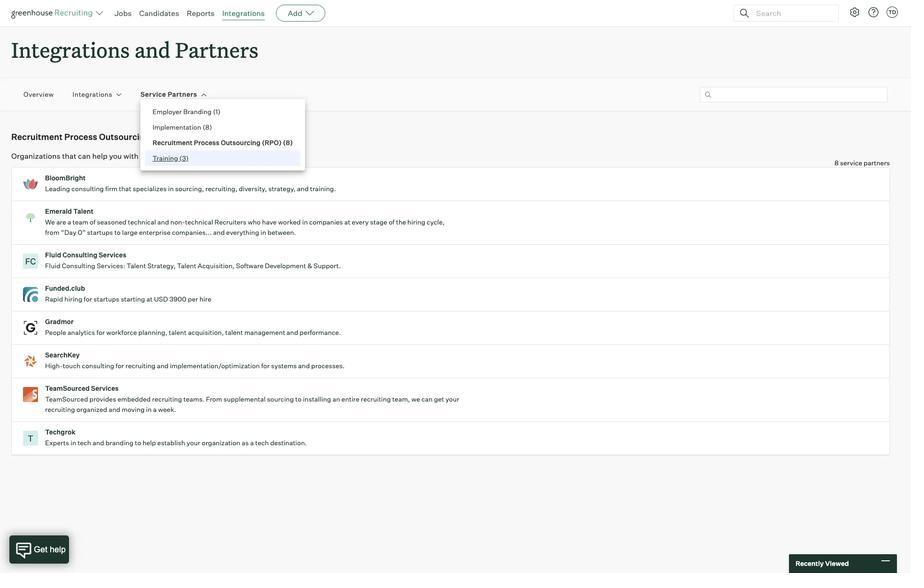 Task type: locate. For each thing, give the bounding box(es) containing it.
consulting down 0" at the top
[[63, 251, 97, 259]]

1 horizontal spatial talent
[[225, 329, 243, 337]]

(rpo) for recruitment process outsourcing (rpo) ( 8 )
[[262, 139, 282, 147]]

1 horizontal spatial that
[[119, 185, 131, 193]]

1 horizontal spatial help
[[143, 439, 156, 447]]

0 vertical spatial partners
[[175, 36, 259, 63]]

tech
[[78, 439, 91, 447], [255, 439, 269, 447]]

and left training.
[[297, 185, 309, 193]]

0"
[[78, 228, 86, 236]]

2 fluid from the top
[[45, 262, 61, 270]]

hiring inside funded.club rapid hiring for startups starting at usd 3900 per hire
[[65, 295, 82, 303]]

fluid down from
[[45, 251, 61, 259]]

partners down reports
[[175, 36, 259, 63]]

recruiters
[[215, 218, 247, 226]]

1 vertical spatial startups
[[94, 295, 120, 303]]

0 vertical spatial integrations
[[222, 8, 265, 18]]

bloombright leading consulting firm that specializes in sourcing, recruiting, diversity, strategy, and training.
[[45, 174, 336, 193]]

outsourcing inside "menu"
[[221, 139, 261, 147]]

1 horizontal spatial process
[[194, 139, 220, 147]]

0 vertical spatial at
[[345, 218, 351, 226]]

2 horizontal spatial 8
[[835, 159, 839, 167]]

development
[[265, 262, 306, 270]]

services inside fluid consulting services fluid consulting services: talent strategy, talent acquisition, software development & support.
[[99, 251, 126, 259]]

optimization
[[230, 151, 274, 161]]

and left branding
[[93, 439, 104, 447]]

2 teamsourced from the top
[[45, 395, 88, 403]]

1 horizontal spatial tech
[[255, 439, 269, 447]]

1 horizontal spatial talent
[[127, 262, 146, 270]]

gradmor people analytics for workforce planning, talent acquisition, talent management and performance.
[[45, 318, 341, 337]]

services up provides
[[91, 384, 119, 392]]

can
[[78, 151, 91, 161], [422, 395, 433, 403]]

td button
[[888, 7, 899, 18]]

companies
[[310, 218, 343, 226]]

outsourcing for recruitment process outsourcing (rpo) ( 8 )
[[221, 139, 261, 147]]

1 tech from the left
[[78, 439, 91, 447]]

from
[[45, 228, 59, 236]]

in inside teamsourced services teamsourced provides embedded recruiting teams. from supplemental sourcing to installing an entire recruiting team, we can get your recruiting organized and moving in a week.
[[146, 406, 152, 414]]

0 horizontal spatial talent
[[169, 329, 187, 337]]

week.
[[158, 406, 176, 414]]

process for recruitment process outsourcing (rpo)
[[64, 132, 97, 142]]

integrations link up recruitment process outsourcing (rpo)
[[73, 90, 112, 99]]

0 horizontal spatial integrations link
[[73, 90, 112, 99]]

1 horizontal spatial hiring
[[408, 218, 426, 226]]

strategy,
[[269, 185, 296, 193]]

a inside techgrok experts in tech and branding to help establish your organization as a tech destination.
[[250, 439, 254, 447]]

recruitment up recruitment
[[153, 139, 193, 147]]

1 vertical spatial your
[[446, 395, 460, 403]]

0 horizontal spatial of
[[90, 218, 96, 226]]

) right the training
[[186, 154, 189, 162]]

help
[[92, 151, 108, 161], [143, 439, 156, 447]]

jobs link
[[115, 8, 132, 18]]

1 vertical spatial 8
[[286, 139, 290, 147]]

0 vertical spatial hiring
[[408, 218, 426, 226]]

techgrok
[[45, 428, 76, 436]]

get
[[434, 395, 445, 403]]

teamsourced down touch
[[45, 384, 90, 392]]

integrations and partners
[[11, 36, 259, 63]]

teams.
[[184, 395, 205, 403]]

) right branding in the top of the page
[[218, 108, 221, 116]]

performance.
[[300, 329, 341, 337]]

partners inside service partners link
[[168, 90, 197, 98]]

0 horizontal spatial at
[[147, 295, 153, 303]]

process up 'bloombright'
[[64, 132, 97, 142]]

0 horizontal spatial tech
[[78, 439, 91, 447]]

talent right strategy,
[[177, 262, 196, 270]]

technical up companies...
[[185, 218, 213, 226]]

technical up large
[[128, 218, 156, 226]]

touch
[[63, 362, 80, 370]]

in right worked on the left of the page
[[302, 218, 308, 226]]

1 vertical spatial services
[[91, 384, 119, 392]]

recently
[[796, 560, 825, 568]]

worked
[[278, 218, 301, 226]]

training ( 3 )
[[153, 154, 189, 162]]

menu
[[140, 99, 305, 171]]

recruitment inside "menu"
[[153, 139, 193, 147]]

enterprise
[[139, 228, 171, 236]]

outsourcing for recruitment process outsourcing (rpo)
[[99, 132, 150, 142]]

2 vertical spatial 8
[[835, 159, 839, 167]]

in down have
[[261, 228, 266, 236]]

process for recruitment process outsourcing (rpo) ( 8 )
[[194, 139, 220, 147]]

and down the candidates
[[135, 36, 171, 63]]

that right firm
[[119, 185, 131, 193]]

process
[[64, 132, 97, 142], [194, 139, 220, 147]]

for right 'analytics'
[[97, 329, 105, 337]]

1 vertical spatial fluid
[[45, 262, 61, 270]]

organization
[[202, 439, 241, 447]]

jobs
[[115, 8, 132, 18]]

1 vertical spatial hiring
[[65, 295, 82, 303]]

td button
[[886, 5, 901, 20]]

experts
[[45, 439, 69, 447]]

strategy,
[[147, 262, 176, 270]]

consulting up funded.club
[[62, 262, 95, 270]]

tech right experts
[[78, 439, 91, 447]]

0 horizontal spatial 8
[[205, 123, 210, 131]]

) up recruitment process outsourcing (rpo) ( 8 )
[[210, 123, 212, 131]]

( down branding in the top of the page
[[203, 123, 205, 131]]

integrations link right reports
[[222, 8, 265, 18]]

installing
[[303, 395, 331, 403]]

team
[[73, 218, 88, 226]]

(rpo) inside "menu"
[[262, 139, 282, 147]]

0 vertical spatial to
[[114, 228, 121, 236]]

2 horizontal spatial your
[[446, 395, 460, 403]]

1 horizontal spatial technical
[[185, 218, 213, 226]]

0 horizontal spatial hiring
[[65, 295, 82, 303]]

0 vertical spatial fluid
[[45, 251, 61, 259]]

talent right acquisition,
[[225, 329, 243, 337]]

1 vertical spatial integrations
[[11, 36, 130, 63]]

your inside techgrok experts in tech and branding to help establish your organization as a tech destination.
[[187, 439, 200, 447]]

1 technical from the left
[[128, 218, 156, 226]]

process up process
[[194, 139, 220, 147]]

a right are
[[68, 218, 71, 226]]

support.
[[314, 262, 341, 270]]

2 tech from the left
[[255, 439, 269, 447]]

1 teamsourced from the top
[[45, 384, 90, 392]]

can down recruitment process outsourcing (rpo)
[[78, 151, 91, 161]]

8 left the service
[[835, 159, 839, 167]]

for down funded.club
[[84, 295, 92, 303]]

for down workforce
[[116, 362, 124, 370]]

of left the
[[389, 218, 395, 226]]

1 vertical spatial help
[[143, 439, 156, 447]]

1 horizontal spatial recruitment
[[153, 139, 193, 147]]

of right team
[[90, 218, 96, 226]]

an
[[333, 395, 340, 403]]

branding
[[183, 108, 212, 116]]

consulting
[[72, 185, 104, 193], [82, 362, 114, 370]]

and up enterprise
[[158, 218, 169, 226]]

for inside funded.club rapid hiring for startups starting at usd 3900 per hire
[[84, 295, 92, 303]]

help left 'establish'
[[143, 439, 156, 447]]

fluid consulting services fluid consulting services: talent strategy, talent acquisition, software development & support.
[[45, 251, 341, 270]]

at inside emerald talent we are a team of seasoned technical and non-technical recruiters who have worked in companies at every stage of the hiring cycle, from "day 0" startups to large enterprise companies... and everything in between.
[[345, 218, 351, 226]]

1 vertical spatial to
[[296, 395, 302, 403]]

0 vertical spatial can
[[78, 151, 91, 161]]

partners
[[175, 36, 259, 63], [168, 90, 197, 98]]

0 horizontal spatial outsourcing
[[99, 132, 150, 142]]

1 horizontal spatial a
[[153, 406, 157, 414]]

a inside emerald talent we are a team of seasoned technical and non-technical recruiters who have worked in companies at every stage of the hiring cycle, from "day 0" startups to large enterprise companies... and everything in between.
[[68, 218, 71, 226]]

outsourcing up with at the left
[[99, 132, 150, 142]]

and inside techgrok experts in tech and branding to help establish your organization as a tech destination.
[[93, 439, 104, 447]]

0 vertical spatial a
[[68, 218, 71, 226]]

menu containing employer branding
[[140, 99, 305, 171]]

a left the week.
[[153, 406, 157, 414]]

tech right the "as"
[[255, 439, 269, 447]]

1 horizontal spatial (rpo)
[[262, 139, 282, 147]]

fc
[[25, 256, 36, 266]]

configure image
[[850, 7, 861, 18]]

for inside the gradmor people analytics for workforce planning, talent acquisition, talent management and performance.
[[97, 329, 105, 337]]

integrations up recruitment process outsourcing (rpo)
[[73, 90, 112, 98]]

(rpo) up needs
[[262, 139, 282, 147]]

can right we
[[422, 395, 433, 403]]

0 vertical spatial teamsourced
[[45, 384, 90, 392]]

funded.club
[[45, 284, 85, 292]]

to right sourcing
[[296, 395, 302, 403]]

0 vertical spatial services
[[99, 251, 126, 259]]

(rpo) for recruitment process outsourcing (rpo)
[[152, 132, 177, 142]]

0 horizontal spatial process
[[64, 132, 97, 142]]

help left you
[[92, 151, 108, 161]]

in left sourcing,
[[168, 185, 174, 193]]

2 vertical spatial a
[[250, 439, 254, 447]]

hiring right the
[[408, 218, 426, 226]]

startups left 'starting'
[[94, 295, 120, 303]]

teamsourced
[[45, 384, 90, 392], [45, 395, 88, 403]]

2 horizontal spatial to
[[296, 395, 302, 403]]

talent
[[73, 207, 93, 215], [127, 262, 146, 270], [177, 262, 196, 270]]

integrations down greenhouse recruiting image
[[11, 36, 130, 63]]

2 horizontal spatial a
[[250, 439, 254, 447]]

in inside bloombright leading consulting firm that specializes in sourcing, recruiting, diversity, strategy, and training.
[[168, 185, 174, 193]]

partners
[[865, 159, 891, 167]]

hire
[[200, 295, 212, 303]]

startups down 'seasoned'
[[87, 228, 113, 236]]

recently viewed
[[796, 560, 850, 568]]

outsourcing up optimization
[[221, 139, 261, 147]]

sourcing
[[267, 395, 294, 403]]

talent
[[169, 329, 187, 337], [225, 329, 243, 337]]

1 horizontal spatial your
[[187, 439, 200, 447]]

a right the "as"
[[250, 439, 254, 447]]

partners up employer branding ( 1 )
[[168, 90, 197, 98]]

teamsourced up organized at the left of page
[[45, 395, 88, 403]]

(rpo) down implementation
[[152, 132, 177, 142]]

1 horizontal spatial to
[[135, 439, 141, 447]]

in right moving
[[146, 406, 152, 414]]

to right branding
[[135, 439, 141, 447]]

your right get
[[446, 395, 460, 403]]

your right with at the left
[[140, 151, 156, 161]]

process inside "menu"
[[194, 139, 220, 147]]

from
[[206, 395, 222, 403]]

that up 'bloombright'
[[62, 151, 76, 161]]

talent right planning,
[[169, 329, 187, 337]]

at left usd
[[147, 295, 153, 303]]

None text field
[[701, 87, 888, 102]]

1 vertical spatial consulting
[[82, 362, 114, 370]]

8 up needs
[[286, 139, 290, 147]]

recruiting up embedded
[[126, 362, 156, 370]]

0 horizontal spatial that
[[62, 151, 76, 161]]

bloombright
[[45, 174, 86, 182]]

integrations
[[222, 8, 265, 18], [11, 36, 130, 63], [73, 90, 112, 98]]

services
[[99, 251, 126, 259], [91, 384, 119, 392]]

of
[[90, 218, 96, 226], [389, 218, 395, 226]]

0 horizontal spatial talent
[[73, 207, 93, 215]]

to inside emerald talent we are a team of seasoned technical and non-technical recruiters who have worked in companies at every stage of the hiring cycle, from "day 0" startups to large enterprise companies... and everything in between.
[[114, 228, 121, 236]]

1 horizontal spatial of
[[389, 218, 395, 226]]

as
[[242, 439, 249, 447]]

0 vertical spatial consulting
[[72, 185, 104, 193]]

0 vertical spatial 8
[[205, 123, 210, 131]]

at left every
[[345, 218, 351, 226]]

your right 'establish'
[[187, 439, 200, 447]]

0 vertical spatial that
[[62, 151, 76, 161]]

2 vertical spatial to
[[135, 439, 141, 447]]

fluid right "fc"
[[45, 262, 61, 270]]

0 horizontal spatial your
[[140, 151, 156, 161]]

startups
[[87, 228, 113, 236], [94, 295, 120, 303]]

1 vertical spatial at
[[147, 295, 153, 303]]

0 horizontal spatial (rpo)
[[152, 132, 177, 142]]

8 down branding in the top of the page
[[205, 123, 210, 131]]

1 vertical spatial partners
[[168, 90, 197, 98]]

1 vertical spatial teamsourced
[[45, 395, 88, 403]]

to down 'seasoned'
[[114, 228, 121, 236]]

0 horizontal spatial to
[[114, 228, 121, 236]]

process
[[201, 151, 228, 161]]

and right "management"
[[287, 329, 298, 337]]

talent left strategy,
[[127, 262, 146, 270]]

integrations link
[[222, 8, 265, 18], [73, 90, 112, 99]]

and down provides
[[109, 406, 120, 414]]

talent up team
[[73, 207, 93, 215]]

services up services:
[[99, 251, 126, 259]]

1 vertical spatial integrations link
[[73, 90, 112, 99]]

0 vertical spatial integrations link
[[222, 8, 265, 18]]

0 vertical spatial startups
[[87, 228, 113, 236]]

viewed
[[826, 560, 850, 568]]

and down recruiters
[[213, 228, 225, 236]]

hiring down funded.club
[[65, 295, 82, 303]]

0 horizontal spatial technical
[[128, 218, 156, 226]]

0 vertical spatial help
[[92, 151, 108, 161]]

1 horizontal spatial outsourcing
[[221, 139, 261, 147]]

0 horizontal spatial a
[[68, 218, 71, 226]]

1 vertical spatial that
[[119, 185, 131, 193]]

fluid
[[45, 251, 61, 259], [45, 262, 61, 270]]

that
[[62, 151, 76, 161], [119, 185, 131, 193]]

1 horizontal spatial at
[[345, 218, 351, 226]]

software
[[236, 262, 264, 270]]

consulting inside bloombright leading consulting firm that specializes in sourcing, recruiting, diversity, strategy, and training.
[[72, 185, 104, 193]]

integrations right reports
[[222, 8, 265, 18]]

sourcing,
[[175, 185, 204, 193]]

consulting left firm
[[72, 185, 104, 193]]

consulting right touch
[[82, 362, 114, 370]]

usd
[[154, 295, 168, 303]]

td
[[889, 9, 897, 16]]

) up needs
[[290, 139, 293, 147]]

1 vertical spatial a
[[153, 406, 157, 414]]

1 horizontal spatial can
[[422, 395, 433, 403]]

2 vertical spatial your
[[187, 439, 200, 447]]

recruitment up 'organizations'
[[11, 132, 63, 142]]

in right experts
[[71, 439, 76, 447]]

hiring
[[408, 218, 426, 226], [65, 295, 82, 303]]

0 horizontal spatial recruitment
[[11, 132, 63, 142]]

1 vertical spatial can
[[422, 395, 433, 403]]



Task type: vqa. For each thing, say whether or not it's contained in the screenshot.


Task type: describe. For each thing, give the bounding box(es) containing it.
recruitment process outsourcing (rpo)
[[11, 132, 177, 142]]

provides
[[90, 395, 116, 403]]

entire
[[342, 395, 360, 403]]

to inside techgrok experts in tech and branding to help establish your organization as a tech destination.
[[135, 439, 141, 447]]

stage
[[371, 218, 388, 226]]

in inside techgrok experts in tech and branding to help establish your organization as a tech destination.
[[71, 439, 76, 447]]

between.
[[268, 228, 296, 236]]

with
[[124, 151, 139, 161]]

recruitment process outsourcing (rpo) ( 8 )
[[153, 139, 293, 147]]

0 horizontal spatial help
[[92, 151, 108, 161]]

2 technical from the left
[[185, 218, 213, 226]]

1 talent from the left
[[169, 329, 187, 337]]

and down planning,
[[157, 362, 169, 370]]

destination.
[[270, 439, 307, 447]]

and inside bloombright leading consulting firm that specializes in sourcing, recruiting, diversity, strategy, and training.
[[297, 185, 309, 193]]

startups inside emerald talent we are a team of seasoned technical and non-technical recruiters who have worked in companies at every stage of the hiring cycle, from "day 0" startups to large enterprise companies... and everything in between.
[[87, 228, 113, 236]]

2 vertical spatial integrations
[[73, 90, 112, 98]]

1 vertical spatial consulting
[[62, 262, 95, 270]]

2 horizontal spatial talent
[[177, 262, 196, 270]]

management
[[245, 329, 285, 337]]

employer branding ( 1 )
[[153, 108, 221, 116]]

add button
[[276, 5, 326, 22]]

companies...
[[172, 228, 212, 236]]

and inside teamsourced services teamsourced provides embedded recruiting teams. from supplemental sourcing to installing an entire recruiting team, we can get your recruiting organized and moving in a week.
[[109, 406, 120, 414]]

0 vertical spatial your
[[140, 151, 156, 161]]

recruiting inside searchkey high-touch consulting for recruiting and implementation/optimization for systems and processes.
[[126, 362, 156, 370]]

recruitment for recruitment process outsourcing (rpo) ( 8 )
[[153, 139, 193, 147]]

that inside bloombright leading consulting firm that specializes in sourcing, recruiting, diversity, strategy, and training.
[[119, 185, 131, 193]]

8 service partners
[[835, 159, 891, 167]]

planning,
[[139, 329, 167, 337]]

diversity,
[[239, 185, 267, 193]]

we
[[45, 218, 55, 226]]

your inside teamsourced services teamsourced provides embedded recruiting teams. from supplemental sourcing to installing an entire recruiting team, we can get your recruiting organized and moving in a week.
[[446, 395, 460, 403]]

organized
[[77, 406, 107, 414]]

can inside teamsourced services teamsourced provides embedded recruiting teams. from supplemental sourcing to installing an entire recruiting team, we can get your recruiting organized and moving in a week.
[[422, 395, 433, 403]]

implementation ( 8 )
[[153, 123, 212, 131]]

1
[[216, 108, 218, 116]]

candidates link
[[139, 8, 179, 18]]

1 horizontal spatial integrations link
[[222, 8, 265, 18]]

( up needs
[[283, 139, 286, 147]]

0 horizontal spatial can
[[78, 151, 91, 161]]

people
[[45, 329, 66, 337]]

searchkey high-touch consulting for recruiting and implementation/optimization for systems and processes.
[[45, 351, 345, 370]]

systems
[[271, 362, 297, 370]]

help inside techgrok experts in tech and branding to help establish your organization as a tech destination.
[[143, 439, 156, 447]]

overview
[[23, 90, 54, 98]]

techgrok experts in tech and branding to help establish your organization as a tech destination.
[[45, 428, 307, 447]]

greenhouse recruiting image
[[11, 8, 96, 19]]

1 horizontal spatial 8
[[286, 139, 290, 147]]

implementation
[[153, 123, 201, 131]]

2 of from the left
[[389, 218, 395, 226]]

add
[[288, 8, 303, 18]]

teamsourced services teamsourced provides embedded recruiting teams. from supplemental sourcing to installing an entire recruiting team, we can get your recruiting organized and moving in a week.
[[45, 384, 460, 414]]

specializes
[[133, 185, 167, 193]]

to inside teamsourced services teamsourced provides embedded recruiting teams. from supplemental sourcing to installing an entire recruiting team, we can get your recruiting organized and moving in a week.
[[296, 395, 302, 403]]

at inside funded.club rapid hiring for startups starting at usd 3900 per hire
[[147, 295, 153, 303]]

( right the training
[[180, 154, 182, 162]]

candidates
[[139, 8, 179, 18]]

recruitment for recruitment process outsourcing (rpo)
[[11, 132, 63, 142]]

t
[[28, 433, 33, 444]]

gradmor
[[45, 318, 74, 326]]

who
[[248, 218, 261, 226]]

recruiting left "team,"
[[361, 395, 391, 403]]

employer
[[153, 108, 182, 116]]

cycle,
[[427, 218, 445, 226]]

seasoned
[[97, 218, 127, 226]]

service partners
[[141, 90, 197, 98]]

you
[[109, 151, 122, 161]]

have
[[262, 218, 277, 226]]

funded.club rapid hiring for startups starting at usd 3900 per hire
[[45, 284, 212, 303]]

&
[[308, 262, 312, 270]]

1 of from the left
[[90, 218, 96, 226]]

recruiting up techgrok
[[45, 406, 75, 414]]

overview link
[[23, 90, 54, 99]]

0 vertical spatial consulting
[[63, 251, 97, 259]]

acquisition,
[[188, 329, 224, 337]]

for left systems
[[261, 362, 270, 370]]

searchkey
[[45, 351, 80, 359]]

( right branding in the top of the page
[[213, 108, 216, 116]]

hiring inside emerald talent we are a team of seasoned technical and non-technical recruiters who have worked in companies at every stage of the hiring cycle, from "day 0" startups to large enterprise companies... and everything in between.
[[408, 218, 426, 226]]

Search text field
[[755, 6, 831, 20]]

emerald talent we are a team of seasoned technical and non-technical recruiters who have worked in companies at every stage of the hiring cycle, from "day 0" startups to large enterprise companies... and everything in between.
[[45, 207, 445, 236]]

a inside teamsourced services teamsourced provides embedded recruiting teams. from supplemental sourcing to installing an entire recruiting team, we can get your recruiting organized and moving in a week.
[[153, 406, 157, 414]]

emerald
[[45, 207, 72, 215]]

recruiting,
[[206, 185, 238, 193]]

non-
[[171, 218, 185, 226]]

analytics
[[68, 329, 95, 337]]

organizations
[[11, 151, 61, 161]]

services inside teamsourced services teamsourced provides embedded recruiting teams. from supplemental sourcing to installing an entire recruiting team, we can get your recruiting organized and moving in a week.
[[91, 384, 119, 392]]

3
[[182, 154, 186, 162]]

3900
[[170, 295, 187, 303]]

implementation/optimization
[[170, 362, 260, 370]]

"day
[[61, 228, 76, 236]]

the
[[396, 218, 406, 226]]

acquisition,
[[198, 262, 235, 270]]

everything
[[226, 228, 259, 236]]

1 fluid from the top
[[45, 251, 61, 259]]

processes.
[[312, 362, 345, 370]]

organizations that can help you with your recruitment process optimization needs
[[11, 151, 297, 161]]

supplemental
[[224, 395, 266, 403]]

consulting inside searchkey high-touch consulting for recruiting and implementation/optimization for systems and processes.
[[82, 362, 114, 370]]

services:
[[97, 262, 125, 270]]

startups inside funded.club rapid hiring for startups starting at usd 3900 per hire
[[94, 295, 120, 303]]

reports
[[187, 8, 215, 18]]

establish
[[157, 439, 185, 447]]

service
[[141, 90, 166, 98]]

branding
[[106, 439, 134, 447]]

recruiting up the week.
[[152, 395, 182, 403]]

talent inside emerald talent we are a team of seasoned technical and non-technical recruiters who have worked in companies at every stage of the hiring cycle, from "day 0" startups to large enterprise companies... and everything in between.
[[73, 207, 93, 215]]

2 talent from the left
[[225, 329, 243, 337]]

and right systems
[[299, 362, 310, 370]]

and inside the gradmor people analytics for workforce planning, talent acquisition, talent management and performance.
[[287, 329, 298, 337]]

needs
[[276, 151, 297, 161]]

high-
[[45, 362, 63, 370]]

are
[[56, 218, 66, 226]]

training
[[153, 154, 178, 162]]

per
[[188, 295, 198, 303]]

service
[[841, 159, 863, 167]]



